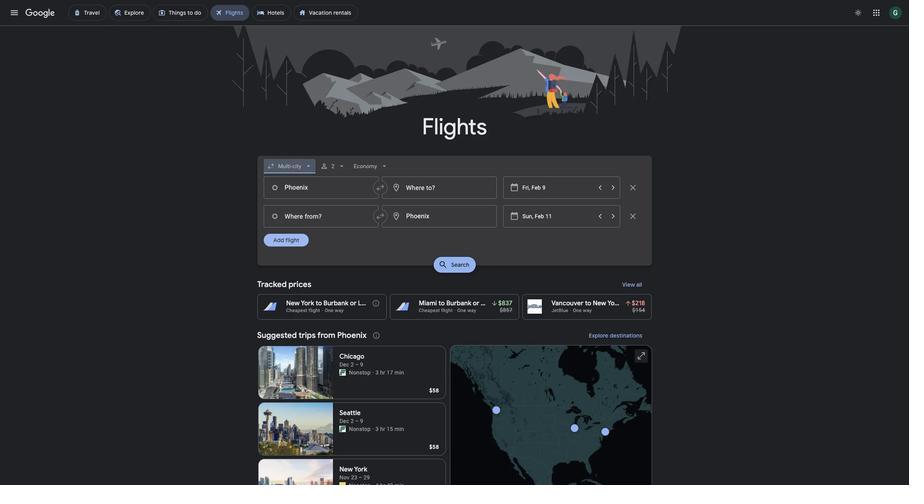 Task type: locate. For each thing, give the bounding box(es) containing it.
one way down miami to burbank or los angeles
[[458, 308, 477, 314]]

2 cheapest from the left
[[419, 308, 440, 314]]

1 dec from the top
[[340, 362, 350, 368]]

$58
[[430, 387, 439, 395], [430, 444, 439, 451]]

1 vertical spatial departure text field
[[523, 206, 593, 227]]

dec
[[340, 362, 350, 368], [340, 418, 350, 425]]

1 los from the left
[[358, 300, 369, 308]]

$837
[[499, 300, 513, 308]]

2 departure text field from the top
[[523, 206, 593, 227]]

2 cheapest flight from the left
[[419, 308, 453, 314]]

0 vertical spatial hr
[[380, 370, 386, 376]]

1 vertical spatial $58
[[430, 444, 439, 451]]

1 vertical spatial hr
[[380, 426, 386, 433]]

2 min from the top
[[395, 426, 404, 433]]

1 horizontal spatial angeles
[[493, 300, 517, 308]]

or
[[350, 300, 357, 308], [473, 300, 480, 308]]

way for vancouver to new york
[[583, 308, 592, 314]]

1 horizontal spatial one way
[[458, 308, 477, 314]]

 image
[[373, 369, 374, 377], [373, 482, 374, 486]]

cheapest
[[286, 308, 308, 314], [419, 308, 440, 314]]

154 US dollars text field
[[633, 307, 646, 314]]

nonstop
[[349, 370, 371, 376], [349, 426, 371, 433]]

2 to from the left
[[439, 300, 445, 308]]

1 horizontal spatial york
[[354, 466, 368, 474]]

0 horizontal spatial los
[[358, 300, 369, 308]]

explore destinations button
[[580, 327, 652, 346]]

1 min from the top
[[395, 370, 404, 376]]

destinations
[[610, 332, 643, 340]]

2 or from the left
[[473, 300, 480, 308]]

2 way from the left
[[468, 308, 477, 314]]

angeles
[[370, 300, 394, 308], [493, 300, 517, 308]]

york up the "23 – 29"
[[354, 466, 368, 474]]

to right miami
[[439, 300, 445, 308]]

3
[[376, 370, 379, 376], [376, 426, 379, 433]]

nonstop down chicago dec 2 – 9 at the left of the page
[[349, 370, 371, 376]]

burbank right miami
[[447, 300, 472, 308]]

1 one from the left
[[325, 308, 334, 314]]

min right 17
[[395, 370, 404, 376]]

dec up frontier icon
[[340, 362, 350, 368]]

1 horizontal spatial or
[[473, 300, 480, 308]]

one down the new york to burbank or los angeles
[[325, 308, 334, 314]]

1 horizontal spatial to
[[439, 300, 445, 308]]

nonstop down seattle dec 2 – 9
[[349, 426, 371, 433]]

hr
[[380, 370, 386, 376], [380, 426, 386, 433]]

0 vertical spatial $58
[[430, 387, 439, 395]]

0 vertical spatial nonstop
[[349, 370, 371, 376]]

flight
[[285, 237, 299, 244], [309, 308, 320, 314], [442, 308, 453, 314]]

0 vertical spatial 2 – 9
[[351, 362, 364, 368]]

new right vancouver
[[593, 300, 607, 308]]

2 $58 from the top
[[430, 444, 439, 451]]

0 horizontal spatial york
[[301, 300, 314, 308]]

 image left the "3 hr 15 min"
[[373, 426, 374, 434]]

2 horizontal spatial to
[[586, 300, 592, 308]]

1  image from the top
[[373, 369, 374, 377]]

837 US dollars text field
[[499, 300, 513, 308]]

0 horizontal spatial cheapest flight
[[286, 308, 320, 314]]

dec for chicago
[[340, 362, 350, 368]]

1 hr from the top
[[380, 370, 386, 376]]

1 departure text field from the top
[[523, 177, 593, 199]]

 image down the new york to burbank or los angeles
[[322, 308, 323, 314]]

1 horizontal spatial flight
[[309, 308, 320, 314]]

0 vertical spatial departure text field
[[523, 177, 593, 199]]

cheapest flight down miami
[[419, 308, 453, 314]]

york down prices
[[301, 300, 314, 308]]

tracked prices region
[[257, 276, 652, 320]]

one down miami to burbank or los angeles
[[458, 308, 467, 314]]

york inside new york nov 23 – 29
[[354, 466, 368, 474]]

1 horizontal spatial way
[[468, 308, 477, 314]]

flight for miami
[[442, 308, 453, 314]]

1 vertical spatial 2 – 9
[[351, 418, 364, 425]]

2 – 9 down chicago on the left bottom
[[351, 362, 364, 368]]

1 horizontal spatial cheapest
[[419, 308, 440, 314]]

hr left 17
[[380, 370, 386, 376]]

cheapest flight up trips
[[286, 308, 320, 314]]

to
[[316, 300, 322, 308], [439, 300, 445, 308], [586, 300, 592, 308]]

or left more info image at the bottom left of the page
[[350, 300, 357, 308]]

york for new york to burbank or los angeles
[[301, 300, 314, 308]]

3 left 15
[[376, 426, 379, 433]]

3 to from the left
[[586, 300, 592, 308]]

cheapest flight
[[286, 308, 320, 314], [419, 308, 453, 314]]

cheapest flight for to
[[419, 308, 453, 314]]

3 one way from the left
[[573, 308, 592, 314]]

58 US dollars text field
[[430, 387, 439, 395]]

way
[[335, 308, 344, 314], [468, 308, 477, 314], [583, 308, 592, 314]]

york left "218 us dollars" text box
[[608, 300, 621, 308]]

Departure text field
[[523, 177, 593, 199], [523, 206, 593, 227]]

0 vertical spatial  image
[[373, 369, 374, 377]]

2 angeles from the left
[[493, 300, 517, 308]]

one for miami to burbank or los angeles
[[458, 308, 467, 314]]

0 horizontal spatial new
[[286, 300, 300, 308]]

2 dec from the top
[[340, 418, 350, 425]]

to up the suggested trips from phoenix
[[316, 300, 322, 308]]

flight right the add on the left of page
[[285, 237, 299, 244]]

to right vancouver
[[586, 300, 592, 308]]

one down "vancouver to new york"
[[573, 308, 582, 314]]

2 horizontal spatial one way
[[573, 308, 592, 314]]

Flight search field
[[251, 156, 659, 276]]

burbank
[[324, 300, 349, 308], [447, 300, 472, 308]]

tracked
[[257, 280, 287, 290]]

main menu image
[[10, 8, 19, 18]]

new up nov
[[340, 466, 353, 474]]

None field
[[264, 159, 316, 174], [351, 159, 392, 174], [264, 159, 316, 174], [351, 159, 392, 174]]

2 horizontal spatial new
[[593, 300, 607, 308]]

trips
[[299, 331, 316, 341]]

0 horizontal spatial to
[[316, 300, 322, 308]]

explore destinations
[[589, 332, 643, 340]]

prices
[[289, 280, 312, 290]]

0 horizontal spatial one way
[[325, 308, 344, 314]]

0 vertical spatial dec
[[340, 362, 350, 368]]

2 horizontal spatial flight
[[442, 308, 453, 314]]

1 horizontal spatial new
[[340, 466, 353, 474]]

seattle
[[340, 410, 361, 418]]

 image left '3 hr 17 min'
[[373, 369, 374, 377]]

1 horizontal spatial los
[[481, 300, 492, 308]]

1 nonstop from the top
[[349, 370, 371, 376]]

2 – 9 inside seattle dec 2 – 9
[[351, 418, 364, 425]]

frontier image
[[340, 370, 346, 376]]

1 cheapest flight from the left
[[286, 308, 320, 314]]

cheapest down miami
[[419, 308, 440, 314]]

2 – 9 inside chicago dec 2 – 9
[[351, 362, 364, 368]]

1 horizontal spatial burbank
[[447, 300, 472, 308]]

vancouver to new york
[[552, 300, 621, 308]]

flight up the suggested trips from phoenix
[[309, 308, 320, 314]]

1 horizontal spatial one
[[458, 308, 467, 314]]

one way down "vancouver to new york"
[[573, 308, 592, 314]]

3 one from the left
[[573, 308, 582, 314]]

cheapest down prices
[[286, 308, 308, 314]]

dec inside chicago dec 2 – 9
[[340, 362, 350, 368]]

change appearance image
[[849, 3, 868, 22]]

miami
[[419, 300, 437, 308]]

857 US dollars text field
[[500, 307, 513, 314]]

2 nonstop from the top
[[349, 426, 371, 433]]

tracked prices
[[257, 280, 312, 290]]

min right 15
[[395, 426, 404, 433]]

0 horizontal spatial flight
[[285, 237, 299, 244]]

2 one way from the left
[[458, 308, 477, 314]]

or left 837 us dollars text box
[[473, 300, 480, 308]]

None text field
[[264, 177, 379, 199], [382, 205, 497, 228], [264, 177, 379, 199], [382, 205, 497, 228]]

1 $58 from the top
[[430, 387, 439, 395]]

1 to from the left
[[316, 300, 322, 308]]

2 – 9 down seattle
[[351, 418, 364, 425]]

all
[[637, 282, 643, 289]]

one
[[325, 308, 334, 314], [458, 308, 467, 314], [573, 308, 582, 314]]

new york to burbank or los angeles
[[286, 300, 394, 308]]

suggested
[[257, 331, 297, 341]]

frontier image
[[340, 426, 346, 433]]

More info text field
[[372, 300, 380, 310]]

remove flight from phoenix on fri, feb 9 image
[[629, 183, 638, 193]]

0 horizontal spatial one
[[325, 308, 334, 314]]

1 vertical spatial  image
[[373, 482, 374, 486]]

dec up frontier image
[[340, 418, 350, 425]]

new inside new york nov 23 – 29
[[340, 466, 353, 474]]

york
[[301, 300, 314, 308], [608, 300, 621, 308], [354, 466, 368, 474]]

0 horizontal spatial way
[[335, 308, 344, 314]]

1 vertical spatial min
[[395, 426, 404, 433]]

$857
[[500, 307, 513, 314]]

1 horizontal spatial cheapest flight
[[419, 308, 453, 314]]

way for miami to burbank or los angeles
[[468, 308, 477, 314]]

2 – 9
[[351, 362, 364, 368], [351, 418, 364, 425]]

search button
[[434, 257, 476, 273]]

nonstop for seattle
[[349, 426, 371, 433]]

los left more info image at the bottom left of the page
[[358, 300, 369, 308]]

min
[[395, 370, 404, 376], [395, 426, 404, 433]]

58 US dollars text field
[[430, 444, 439, 451]]

cheapest flight for york
[[286, 308, 320, 314]]

2 horizontal spatial one
[[573, 308, 582, 314]]

way down "vancouver to new york"
[[583, 308, 592, 314]]

1 vertical spatial dec
[[340, 418, 350, 425]]

3 for chicago
[[376, 370, 379, 376]]

search
[[451, 262, 470, 269]]

one way
[[325, 308, 344, 314], [458, 308, 477, 314], [573, 308, 592, 314]]

flight down miami to burbank or los angeles
[[442, 308, 453, 314]]

0 vertical spatial 3
[[376, 370, 379, 376]]

0 horizontal spatial burbank
[[324, 300, 349, 308]]

2 3 from the top
[[376, 426, 379, 433]]

1 horizontal spatial  image
[[373, 426, 374, 434]]

one for vancouver to new york
[[573, 308, 582, 314]]

1 vertical spatial 3
[[376, 426, 379, 433]]

burbank up from at the bottom
[[324, 300, 349, 308]]

2 one from the left
[[458, 308, 467, 314]]

los left $837
[[481, 300, 492, 308]]

min for chicago
[[395, 370, 404, 376]]

way down miami to burbank or los angeles
[[468, 308, 477, 314]]

add flight button
[[264, 234, 309, 247]]

3 left 17
[[376, 370, 379, 376]]

1 vertical spatial  image
[[373, 426, 374, 434]]

spirit image
[[340, 483, 346, 486]]

2 hr from the top
[[380, 426, 386, 433]]

0 horizontal spatial  image
[[322, 308, 323, 314]]

way down the new york to burbank or los angeles
[[335, 308, 344, 314]]

0 horizontal spatial angeles
[[370, 300, 394, 308]]

2 2 – 9 from the top
[[351, 418, 364, 425]]

Where to? text field
[[382, 177, 497, 199]]

0 horizontal spatial cheapest
[[286, 308, 308, 314]]

1 cheapest from the left
[[286, 308, 308, 314]]

to for miami
[[439, 300, 445, 308]]

departure text field for remove flight from phoenix on fri, feb 9 icon
[[523, 177, 593, 199]]

2 button
[[317, 157, 349, 176]]

cheapest for miami
[[419, 308, 440, 314]]

hr left 15
[[380, 426, 386, 433]]

1 angeles from the left
[[370, 300, 394, 308]]

0 horizontal spatial or
[[350, 300, 357, 308]]

dec inside seattle dec 2 – 9
[[340, 418, 350, 425]]

2 horizontal spatial way
[[583, 308, 592, 314]]

new down prices
[[286, 300, 300, 308]]

17
[[387, 370, 393, 376]]

0 vertical spatial  image
[[322, 308, 323, 314]]

0 vertical spatial min
[[395, 370, 404, 376]]

 image
[[322, 308, 323, 314], [373, 426, 374, 434]]

1 2 – 9 from the top
[[351, 362, 364, 368]]

los
[[358, 300, 369, 308], [481, 300, 492, 308]]

new
[[286, 300, 300, 308], [593, 300, 607, 308], [340, 466, 353, 474]]

2  image from the top
[[373, 482, 374, 486]]

one way down the new york to burbank or los angeles
[[325, 308, 344, 314]]

jetblue
[[552, 308, 569, 314]]

3 way from the left
[[583, 308, 592, 314]]

nov
[[340, 475, 350, 481]]

departure text field for the remove flight to phoenix on sun, feb 11 icon
[[523, 206, 593, 227]]

1 vertical spatial nonstop
[[349, 426, 371, 433]]

explore
[[589, 332, 609, 340]]

 image right spirit icon on the bottom left of the page
[[373, 482, 374, 486]]

1 3 from the top
[[376, 370, 379, 376]]



Task type: vqa. For each thing, say whether or not it's contained in the screenshot.
1st MIN
yes



Task type: describe. For each thing, give the bounding box(es) containing it.
more info image
[[372, 300, 380, 308]]

$218
[[632, 300, 646, 308]]

2 los from the left
[[481, 300, 492, 308]]

 image for new york
[[373, 482, 374, 486]]

add
[[273, 237, 284, 244]]

15
[[387, 426, 393, 433]]

phoenix
[[337, 331, 367, 341]]

1 or from the left
[[350, 300, 357, 308]]

min for seattle
[[395, 426, 404, 433]]

$58 for seattle
[[430, 444, 439, 451]]

new for new york to burbank or los angeles
[[286, 300, 300, 308]]

2
[[332, 163, 335, 170]]

3 hr 17 min
[[376, 370, 404, 376]]

2 burbank from the left
[[447, 300, 472, 308]]

suggested trips from phoenix
[[257, 331, 367, 341]]

hr for seattle
[[380, 426, 386, 433]]

miami to burbank or los angeles
[[419, 300, 517, 308]]

dec for seattle
[[340, 418, 350, 425]]

2 horizontal spatial york
[[608, 300, 621, 308]]

1 way from the left
[[335, 308, 344, 314]]

chicago dec 2 – 9
[[340, 353, 365, 368]]

2 – 9 for seattle
[[351, 418, 364, 425]]

3 hr 15 min
[[376, 426, 404, 433]]

Where from? text field
[[264, 205, 379, 228]]

$154
[[633, 307, 646, 314]]

new for new york nov 23 – 29
[[340, 466, 353, 474]]

23 – 29
[[351, 475, 370, 481]]

new york nov 23 – 29
[[340, 466, 370, 481]]

view
[[623, 282, 636, 289]]

1 one way from the left
[[325, 308, 344, 314]]

york for new york nov 23 – 29
[[354, 466, 368, 474]]

one way for miami to burbank or los angeles
[[458, 308, 477, 314]]

hr for chicago
[[380, 370, 386, 376]]

2 – 9 for chicago
[[351, 362, 364, 368]]

add flight
[[273, 237, 299, 244]]

$58 for chicago
[[430, 387, 439, 395]]

flights
[[423, 113, 487, 141]]

to for vancouver
[[586, 300, 592, 308]]

seattle dec 2 – 9
[[340, 410, 364, 425]]

cheapest for new
[[286, 308, 308, 314]]

3 for seattle
[[376, 426, 379, 433]]

flight for new
[[309, 308, 320, 314]]

remove flight to phoenix on sun, feb 11 image
[[629, 212, 638, 221]]

one way for vancouver to new york
[[573, 308, 592, 314]]

218 US dollars text field
[[632, 300, 646, 308]]

vancouver
[[552, 300, 584, 308]]

 image for chicago
[[373, 369, 374, 377]]

chicago
[[340, 353, 365, 361]]

1 burbank from the left
[[324, 300, 349, 308]]

flight inside button
[[285, 237, 299, 244]]

suggested trips from phoenix region
[[257, 327, 652, 486]]

view all
[[623, 282, 643, 289]]

from
[[318, 331, 336, 341]]

nonstop for chicago
[[349, 370, 371, 376]]



